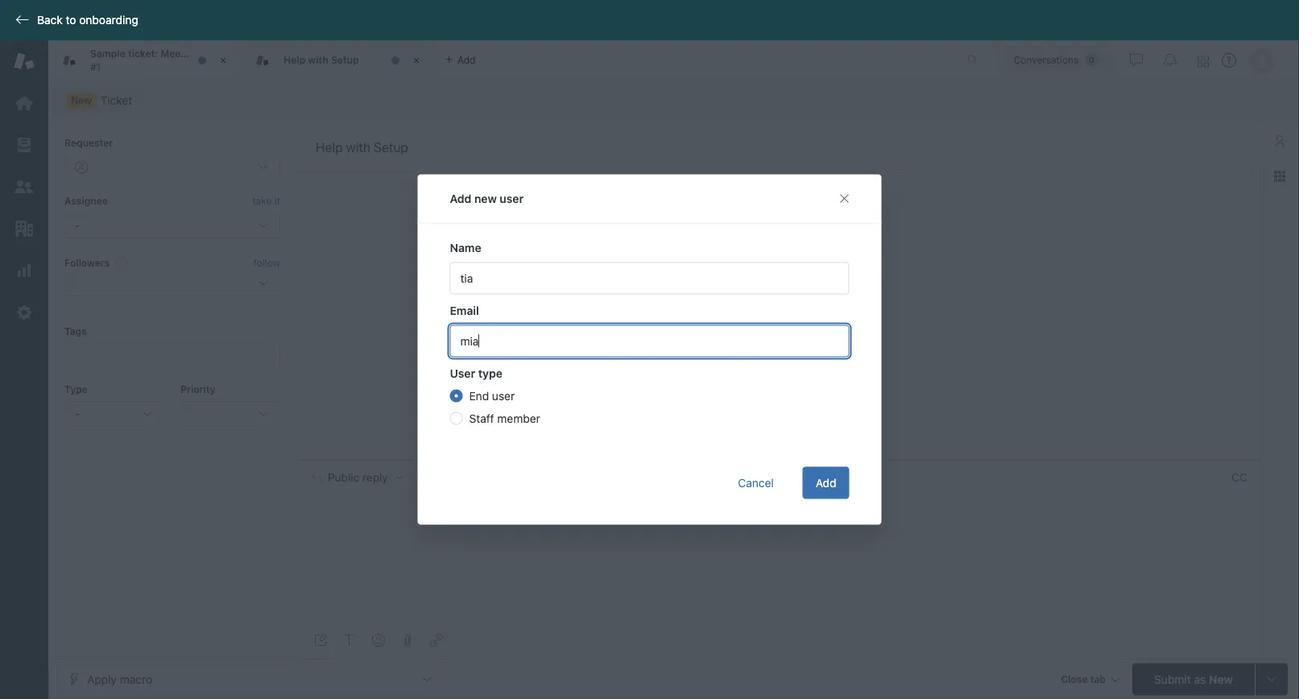 Task type: vqa. For each thing, say whether or not it's contained in the screenshot.
Remove image to the bottom
no



Task type: describe. For each thing, give the bounding box(es) containing it.
end
[[469, 389, 489, 402]]

onboarding
[[79, 13, 138, 27]]

#1
[[90, 61, 101, 73]]

secondary element
[[48, 85, 1300, 117]]

draft mode image
[[314, 634, 327, 647]]

type
[[478, 367, 503, 380]]

conversations button
[[997, 47, 1116, 73]]

zendesk support image
[[14, 51, 35, 72]]

take it
[[252, 195, 280, 207]]

cc button
[[1232, 470, 1248, 485]]

Name field
[[450, 262, 850, 295]]

apps image
[[1274, 170, 1287, 183]]

close image
[[215, 52, 231, 68]]

format text image
[[343, 634, 356, 647]]

admin image
[[14, 302, 35, 323]]

assignee
[[64, 195, 108, 207]]

organizations image
[[14, 218, 35, 239]]

tabs tab list
[[48, 40, 951, 81]]

take
[[252, 195, 272, 207]]

to
[[66, 13, 76, 27]]

1 vertical spatial new
[[1209, 673, 1234, 686]]

setup
[[331, 54, 359, 66]]

back
[[37, 13, 63, 27]]

follow button
[[254, 255, 280, 270]]

type
[[64, 384, 88, 395]]

get started image
[[14, 93, 35, 114]]

add link (cmd k) image
[[430, 634, 443, 647]]

submit as new
[[1155, 673, 1234, 686]]

the
[[187, 48, 203, 59]]

main element
[[0, 40, 48, 699]]

reporting image
[[14, 260, 35, 281]]

back to onboarding link
[[0, 13, 146, 27]]

new
[[475, 192, 497, 205]]

to
[[426, 471, 439, 484]]

user
[[450, 367, 476, 380]]

name
[[450, 241, 482, 254]]

conversations
[[1014, 54, 1079, 66]]

end user
[[469, 389, 515, 402]]

with
[[308, 54, 329, 66]]

cc
[[1232, 471, 1248, 484]]

add new user
[[450, 192, 524, 205]]

Email field
[[450, 325, 850, 357]]

add attachment image
[[401, 634, 414, 647]]

it
[[275, 195, 280, 207]]

close image
[[409, 52, 425, 68]]

user type
[[450, 367, 503, 380]]

views image
[[14, 135, 35, 156]]

customer context image
[[1274, 135, 1287, 147]]

back to onboarding
[[37, 13, 138, 27]]

- button
[[64, 401, 164, 427]]



Task type: locate. For each thing, give the bounding box(es) containing it.
as
[[1195, 673, 1206, 686]]

new right 'as'
[[1209, 673, 1234, 686]]

customers image
[[14, 176, 35, 197]]

None field
[[449, 470, 1226, 486]]

staff member
[[469, 412, 541, 425]]

1 vertical spatial add
[[816, 476, 837, 490]]

cancel button
[[725, 467, 787, 499]]

add for add
[[816, 476, 837, 490]]

add
[[450, 192, 472, 205], [816, 476, 837, 490]]

Subject field
[[313, 137, 1245, 157]]

take it button
[[252, 193, 280, 209]]

get help image
[[1222, 53, 1237, 68]]

1 horizontal spatial add
[[816, 476, 837, 490]]

tags
[[64, 326, 87, 337]]

new link
[[56, 89, 143, 112]]

insert emojis image
[[372, 634, 385, 647]]

Public reply composer text field
[[305, 495, 1254, 528]]

new inside secondary element
[[71, 95, 92, 106]]

priority
[[180, 384, 215, 395]]

0 vertical spatial add
[[450, 192, 472, 205]]

close modal image
[[838, 192, 851, 205]]

add button
[[803, 467, 850, 499]]

help with setup tab
[[242, 40, 435, 81]]

add inside button
[[816, 476, 837, 490]]

add new user dialog
[[418, 174, 882, 525]]

user up the staff member
[[492, 389, 515, 402]]

-
[[75, 407, 80, 421]]

1 horizontal spatial new
[[1209, 673, 1234, 686]]

meet
[[161, 48, 185, 59]]

staff
[[469, 412, 494, 425]]

follow
[[254, 257, 280, 268]]

help with setup
[[284, 54, 359, 66]]

help
[[284, 54, 306, 66]]

ticket:
[[128, 48, 158, 59]]

user right new
[[500, 192, 524, 205]]

new down #1
[[71, 95, 92, 106]]

0 horizontal spatial new
[[71, 95, 92, 106]]

user
[[500, 192, 524, 205], [492, 389, 515, 402]]

1 vertical spatial user
[[492, 389, 515, 402]]

member
[[497, 412, 541, 425]]

ticket
[[205, 48, 232, 59]]

0 vertical spatial user
[[500, 192, 524, 205]]

add left new
[[450, 192, 472, 205]]

submit
[[1155, 673, 1191, 686]]

tab
[[48, 40, 242, 81]]

sample
[[90, 48, 125, 59]]

sample ticket: meet the ticket #1
[[90, 48, 232, 73]]

add up public reply composer text field
[[816, 476, 837, 490]]

0 vertical spatial new
[[71, 95, 92, 106]]

new
[[71, 95, 92, 106], [1209, 673, 1234, 686]]

email
[[450, 304, 479, 317]]

zendesk products image
[[1198, 56, 1209, 67]]

cancel
[[738, 476, 774, 490]]

add for add new user
[[450, 192, 472, 205]]

0 horizontal spatial add
[[450, 192, 472, 205]]

tab containing sample ticket: meet the ticket
[[48, 40, 242, 81]]



